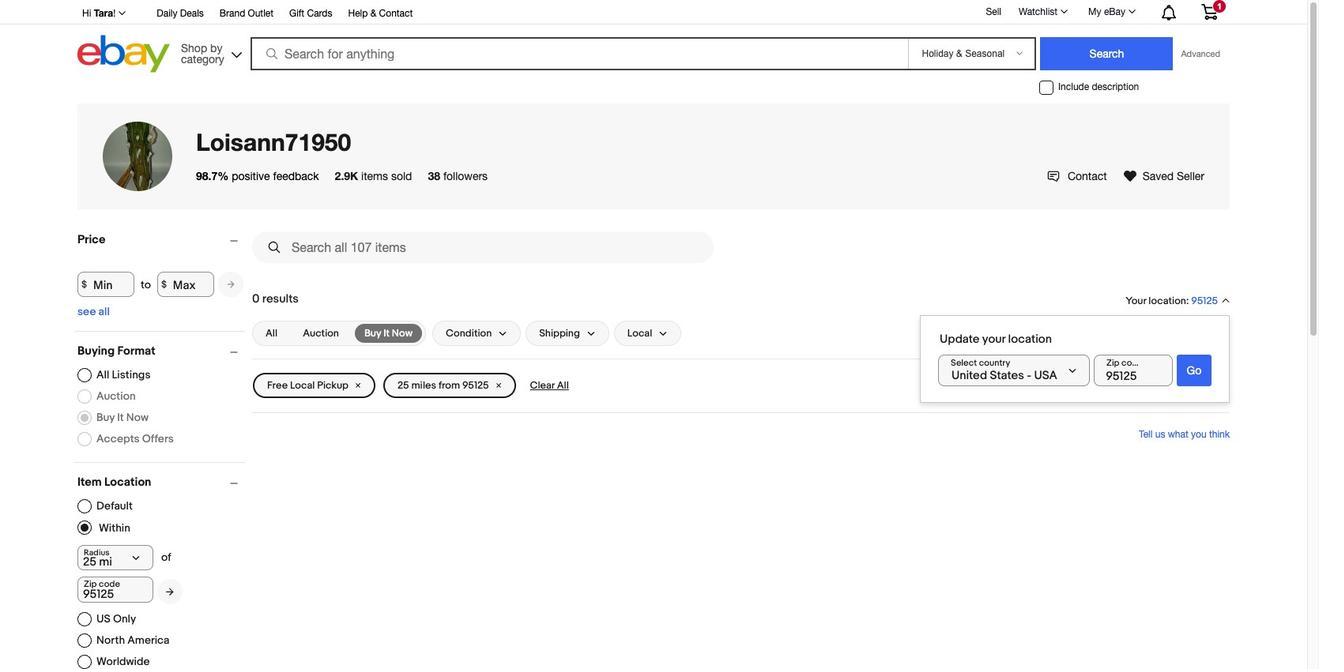 Task type: locate. For each thing, give the bounding box(es) containing it.
loisann71950
[[196, 128, 351, 157]]

2.9k
[[335, 169, 358, 183]]

all right clear on the left
[[557, 379, 569, 392]]

results
[[262, 292, 299, 307]]

ebay
[[1104, 6, 1126, 17]]

2.9k items sold
[[335, 169, 412, 183]]

tell us what you think link
[[1139, 429, 1230, 440]]

free
[[267, 379, 288, 392]]

now
[[392, 327, 413, 340], [126, 411, 149, 424]]

0 vertical spatial 95125
[[1192, 295, 1218, 308]]

buying format
[[77, 344, 155, 359]]

auction
[[303, 327, 339, 340], [96, 390, 136, 403]]

location
[[1149, 295, 1186, 307], [1008, 332, 1052, 347]]

None text field
[[77, 577, 153, 603]]

north america link
[[77, 634, 170, 648]]

1 $ from the left
[[82, 279, 87, 291]]

it
[[384, 327, 390, 340], [117, 411, 124, 424]]

all for all listings
[[96, 368, 109, 382]]

buying format button
[[77, 344, 245, 359]]

auction right the all "link"
[[303, 327, 339, 340]]

buy
[[364, 327, 381, 340], [96, 411, 115, 424]]

watchlist
[[1019, 6, 1058, 17]]

sell link
[[979, 6, 1009, 17]]

0 horizontal spatial 95125
[[462, 379, 489, 392]]

outlet
[[248, 8, 274, 19]]

advanced link
[[1173, 38, 1228, 70]]

watchlist link
[[1010, 2, 1075, 21]]

0 vertical spatial auction
[[303, 327, 339, 340]]

38 followers
[[428, 169, 488, 183]]

contact left saved
[[1068, 170, 1107, 183]]

1 horizontal spatial now
[[392, 327, 413, 340]]

0 horizontal spatial $
[[82, 279, 87, 291]]

1 vertical spatial contact
[[1068, 170, 1107, 183]]

your
[[982, 332, 1006, 347]]

cards
[[307, 8, 332, 19]]

items
[[361, 170, 388, 183]]

2 $ from the left
[[161, 279, 167, 291]]

95125 right from
[[462, 379, 489, 392]]

banner containing sell
[[77, 0, 1230, 77]]

0 vertical spatial location
[[1149, 295, 1186, 307]]

1 vertical spatial location
[[1008, 332, 1052, 347]]

gift cards
[[289, 8, 332, 19]]

0 horizontal spatial all
[[96, 368, 109, 382]]

help & contact
[[348, 8, 413, 19]]

buy right auction link
[[364, 327, 381, 340]]

now up the 25
[[392, 327, 413, 340]]

it inside text box
[[384, 327, 390, 340]]

Buy It Now selected text field
[[364, 326, 413, 341]]

$
[[82, 279, 87, 291], [161, 279, 167, 291]]

contact right the &
[[379, 8, 413, 19]]

1 vertical spatial now
[[126, 411, 149, 424]]

local
[[290, 379, 315, 392]]

1 horizontal spatial buy it now
[[364, 327, 413, 340]]

to
[[141, 278, 151, 291]]

contact
[[379, 8, 413, 19], [1068, 170, 1107, 183]]

my ebay link
[[1080, 2, 1143, 21]]

all for all
[[266, 327, 278, 340]]

0 horizontal spatial buy it now
[[96, 411, 149, 424]]

$ for maximum value in $ text field
[[161, 279, 167, 291]]

banner
[[77, 0, 1230, 77]]

daily
[[157, 8, 177, 19]]

of
[[161, 551, 171, 564]]

$ up see
[[82, 279, 87, 291]]

it up accepts
[[117, 411, 124, 424]]

1 vertical spatial buy
[[96, 411, 115, 424]]

95125 right :
[[1192, 295, 1218, 308]]

Minimum Value in $ text field
[[77, 272, 134, 297]]

see
[[77, 305, 96, 319]]

brand outlet
[[220, 8, 274, 19]]

all listings
[[96, 368, 151, 382]]

tell
[[1139, 429, 1153, 440]]

now inside text box
[[392, 327, 413, 340]]

buy it now up accepts
[[96, 411, 149, 424]]

main content
[[252, 225, 1230, 469]]

0 vertical spatial it
[[384, 327, 390, 340]]

0 horizontal spatial contact
[[379, 8, 413, 19]]

my
[[1089, 6, 1102, 17]]

:
[[1186, 295, 1189, 307]]

it right auction link
[[384, 327, 390, 340]]

miles
[[411, 379, 436, 392]]

1 vertical spatial it
[[117, 411, 124, 424]]

0 vertical spatial contact
[[379, 8, 413, 19]]

location inside your location : 95125
[[1149, 295, 1186, 307]]

1 horizontal spatial it
[[384, 327, 390, 340]]

0 horizontal spatial now
[[126, 411, 149, 424]]

0 vertical spatial buy
[[364, 327, 381, 340]]

sell
[[986, 6, 1002, 17]]

all inside "link"
[[266, 327, 278, 340]]

now up accepts offers
[[126, 411, 149, 424]]

1 horizontal spatial buy
[[364, 327, 381, 340]]

saved seller
[[1143, 170, 1205, 183]]

0 vertical spatial buy it now
[[364, 327, 413, 340]]

buy it now inside main content
[[364, 327, 413, 340]]

1 vertical spatial auction
[[96, 390, 136, 403]]

clear all link
[[524, 373, 575, 398]]

update
[[940, 332, 980, 347]]

2 horizontal spatial all
[[557, 379, 569, 392]]

1 horizontal spatial 95125
[[1192, 295, 1218, 308]]

all down buying
[[96, 368, 109, 382]]

0 vertical spatial now
[[392, 327, 413, 340]]

buy it now up the 25
[[364, 327, 413, 340]]

1 horizontal spatial auction
[[303, 327, 339, 340]]

95125
[[1192, 295, 1218, 308], [462, 379, 489, 392]]

contact link
[[1047, 170, 1107, 183]]

None submit
[[1041, 37, 1173, 70], [1177, 355, 1212, 387], [1041, 37, 1173, 70], [1177, 355, 1212, 387]]

95125 inside 25 miles from 95125 link
[[462, 379, 489, 392]]

Maximum Value in $ text field
[[157, 272, 214, 297]]

buying
[[77, 344, 115, 359]]

from
[[439, 379, 460, 392]]

0 horizontal spatial buy
[[96, 411, 115, 424]]

accepts
[[96, 432, 140, 446]]

1 vertical spatial 95125
[[462, 379, 489, 392]]

all
[[266, 327, 278, 340], [96, 368, 109, 382], [557, 379, 569, 392]]

95125 inside your location : 95125
[[1192, 295, 1218, 308]]

1 vertical spatial buy it now
[[96, 411, 149, 424]]

1 horizontal spatial all
[[266, 327, 278, 340]]

auction down all listings link
[[96, 390, 136, 403]]

1 horizontal spatial location
[[1149, 295, 1186, 307]]

all down 0 results
[[266, 327, 278, 340]]

0 horizontal spatial location
[[1008, 332, 1052, 347]]

gift
[[289, 8, 304, 19]]

1 horizontal spatial $
[[161, 279, 167, 291]]

clear all
[[530, 379, 569, 392]]

$ for minimum value in $ text field
[[82, 279, 87, 291]]

$ right to
[[161, 279, 167, 291]]

95125 for your location : 95125
[[1192, 295, 1218, 308]]

tell us what you think
[[1139, 429, 1230, 440]]

price
[[77, 232, 105, 247]]

offers
[[142, 432, 174, 446]]

25 miles from 95125
[[398, 379, 489, 392]]

buy up accepts
[[96, 411, 115, 424]]



Task type: describe. For each thing, give the bounding box(es) containing it.
see all button
[[77, 305, 110, 319]]

us only link
[[77, 613, 136, 627]]

38
[[428, 169, 440, 183]]

95125 for 25 miles from 95125
[[462, 379, 489, 392]]

help & contact link
[[348, 6, 413, 23]]

location
[[104, 475, 151, 490]]

north america
[[96, 634, 170, 647]]

include description
[[1058, 82, 1139, 93]]

worldwide
[[96, 655, 150, 669]]

your shopping cart contains 1 item image
[[1201, 4, 1219, 20]]

daily deals
[[157, 8, 204, 19]]

Search all 107 items field
[[252, 232, 714, 263]]

gift cards link
[[289, 6, 332, 23]]

worldwide link
[[77, 655, 150, 670]]

item location button
[[77, 475, 245, 490]]

25
[[398, 379, 409, 392]]

help
[[348, 8, 368, 19]]

daily deals link
[[157, 6, 204, 23]]

clear
[[530, 379, 555, 392]]

0
[[252, 292, 260, 307]]

feedback
[[273, 170, 319, 183]]

america
[[128, 634, 170, 647]]

saved
[[1143, 170, 1174, 183]]

main content containing 0 results
[[252, 225, 1230, 469]]

your location : 95125
[[1126, 295, 1218, 308]]

followers
[[443, 170, 488, 183]]

auction inside main content
[[303, 327, 339, 340]]

apply within filter image
[[166, 587, 174, 597]]

all listings link
[[77, 368, 151, 383]]

default link
[[77, 500, 133, 514]]

free local pickup
[[267, 379, 349, 392]]

price button
[[77, 232, 245, 247]]

only
[[113, 613, 136, 626]]

all link
[[256, 324, 287, 343]]

positive
[[232, 170, 270, 183]]

0 horizontal spatial it
[[117, 411, 124, 424]]

buy inside text box
[[364, 327, 381, 340]]

what
[[1168, 429, 1189, 440]]

within
[[99, 521, 130, 535]]

item location
[[77, 475, 151, 490]]

us
[[96, 613, 111, 626]]

brand
[[220, 8, 245, 19]]

description
[[1092, 82, 1139, 93]]

format
[[117, 344, 155, 359]]

deals
[[180, 8, 204, 19]]

98.7%
[[196, 169, 229, 183]]

1 horizontal spatial contact
[[1068, 170, 1107, 183]]

Zip code text field
[[1094, 355, 1173, 387]]

auction link
[[293, 324, 349, 343]]

us only
[[96, 613, 136, 626]]

update your location
[[940, 332, 1052, 347]]

my ebay
[[1089, 6, 1126, 17]]

saved seller button
[[1123, 168, 1205, 184]]

loisann71950 link
[[196, 128, 351, 157]]

account navigation
[[77, 0, 1230, 25]]

free local pickup link
[[253, 373, 375, 398]]

you
[[1191, 429, 1207, 440]]

think
[[1209, 429, 1230, 440]]

include
[[1058, 82, 1089, 93]]

all
[[98, 305, 110, 319]]

0 results
[[252, 292, 299, 307]]

see all
[[77, 305, 110, 319]]

listings
[[112, 368, 151, 382]]

your
[[1126, 295, 1147, 307]]

contact inside account navigation
[[379, 8, 413, 19]]

advanced
[[1181, 49, 1221, 58]]

seller
[[1177, 170, 1205, 183]]

sold
[[391, 170, 412, 183]]

98.7% positive feedback
[[196, 169, 319, 183]]

buy it now link
[[355, 324, 422, 343]]

north
[[96, 634, 125, 647]]

brand outlet link
[[220, 6, 274, 23]]

accepts offers
[[96, 432, 174, 446]]

0 horizontal spatial auction
[[96, 390, 136, 403]]

loisann71950 image
[[103, 122, 172, 191]]

default
[[96, 500, 133, 513]]

pickup
[[317, 379, 349, 392]]



Task type: vqa. For each thing, say whether or not it's contained in the screenshot.
the bottom Pop
no



